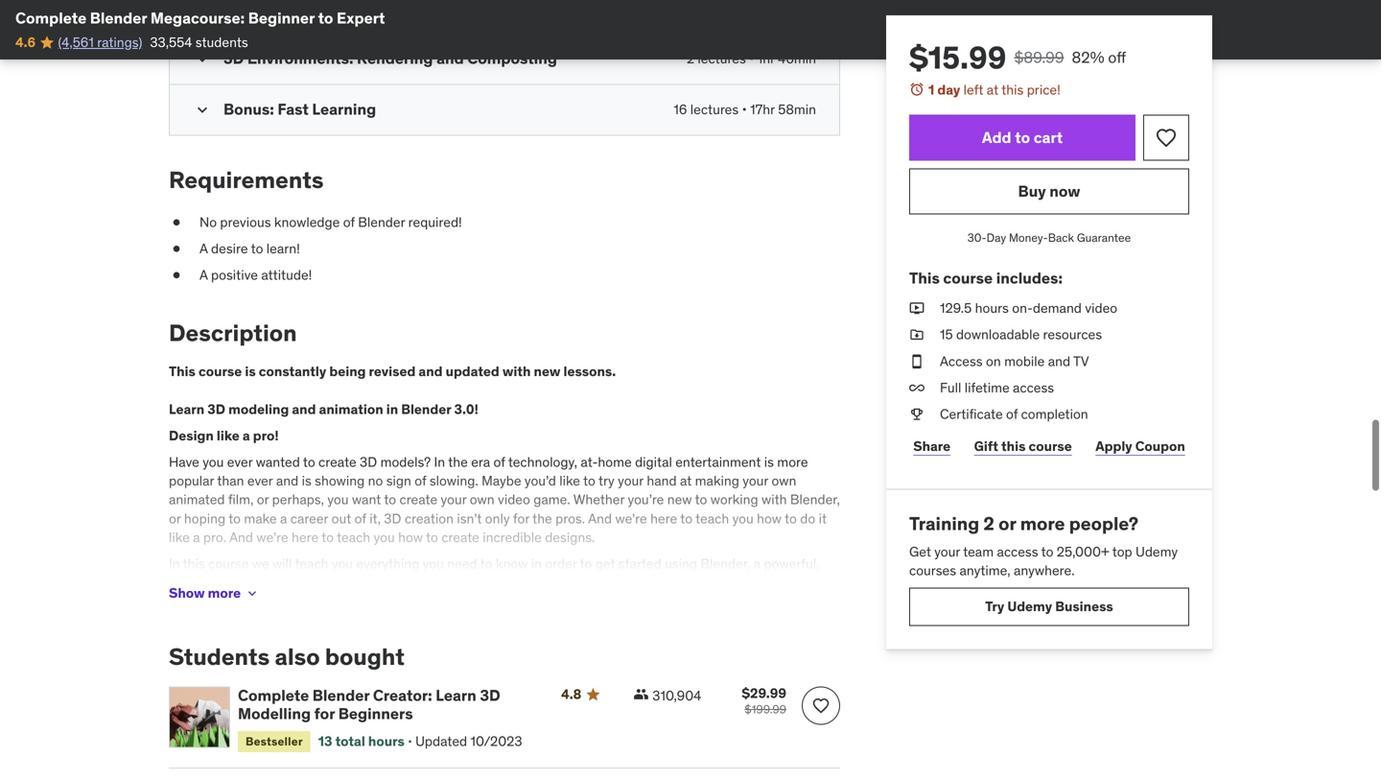 Task type: vqa. For each thing, say whether or not it's contained in the screenshot.
Price:
no



Task type: describe. For each thing, give the bounding box(es) containing it.
33,554
[[150, 33, 192, 51]]

1 horizontal spatial like
[[217, 427, 240, 444]]

film,
[[228, 491, 254, 508]]

0 vertical spatial ever
[[227, 453, 253, 471]]

to left get
[[580, 555, 592, 572]]

of right sign
[[415, 472, 426, 489]]

$15.99 $89.99 82% off
[[910, 38, 1127, 77]]

0 vertical spatial will
[[273, 555, 292, 572]]

(4,561
[[58, 33, 94, 51]]

your right try
[[618, 472, 644, 489]]

course down description
[[199, 363, 242, 380]]

course down pro.
[[208, 555, 249, 572]]

and up course,
[[230, 612, 253, 629]]

to down sign
[[384, 491, 396, 508]]

desire
[[211, 240, 248, 257]]

best
[[264, 574, 290, 591]]

129.5 hours on-demand video
[[940, 299, 1118, 317]]

access
[[940, 352, 983, 370]]

2 lectures • 1hr 46min
[[687, 50, 817, 67]]

no
[[368, 472, 383, 489]]

blender inside complete blender creator: learn 3d modelling for beginners
[[313, 686, 370, 705]]

2 vertical spatial xsmall image
[[634, 687, 649, 702]]

apply coupon button
[[1092, 428, 1190, 466]]

a right make
[[280, 510, 287, 527]]

team
[[964, 543, 994, 560]]

of down download
[[169, 630, 181, 648]]

home
[[598, 453, 632, 471]]

the down game.
[[533, 510, 552, 527]]

for inside design like a pro! have you ever wanted to create 3d models? in the era of technology, at-home digital entertainment is more popular than ever and is showing no sign of slowing. maybe you'd like to try your hand at making your own animated film, or perhaps, you want to create your own video game. whether you're new to working with blender, or hoping to make a career out of it, 3d creation isn't only for the pros. and we're here to teach you how to do it like a pro. and we're here to teach you how to create incredible designs. in this course we will teach you everything you need to know in order to get started using blender, a powerful, versatile, and – best of all - free software, that can allow you to fully create 3d objects, scenes, and even characters. this course will cover blender from an absolute beginner's perspective, showing you how to download and run the program, the basics of 3d space, modeling, sculpting, texturing, and lighting. by the end of the course, you will be able to bring your ideas from concept all the way to a finished and finalized model ready to be integrated into any game engine or animation. the only limit to what you can build is your imagination.
[[513, 510, 530, 527]]

3d right the it,
[[384, 510, 402, 527]]

to down even
[[772, 593, 784, 610]]

a left 'powerful,' at bottom right
[[754, 555, 761, 572]]

show more button
[[169, 574, 260, 613]]

it,
[[370, 510, 381, 527]]

day
[[938, 81, 961, 98]]

your down basics
[[398, 630, 423, 648]]

your inside training 2 or more people? get your team access to 25,000+ top udemy courses anytime, anywhere.
[[935, 543, 961, 560]]

sculpting,
[[563, 612, 622, 629]]

on-
[[1013, 299, 1033, 317]]

blender left required!
[[358, 214, 405, 231]]

try udemy business link
[[910, 588, 1190, 626]]

1 vertical spatial will
[[310, 593, 330, 610]]

xsmall image for a
[[169, 240, 184, 258]]

animation
[[319, 400, 383, 418]]

learn inside complete blender creator: learn 3d modelling for beginners
[[436, 686, 477, 705]]

and left even
[[735, 574, 758, 591]]

15
[[940, 326, 953, 343]]

bonus: fast learning
[[224, 99, 376, 119]]

add to cart
[[982, 128, 1063, 147]]

lessons.
[[564, 363, 616, 380]]

lectures for 3d environments: rendering and composting
[[698, 50, 746, 67]]

gift this course link
[[971, 428, 1077, 466]]

model
[[766, 630, 804, 648]]

absolute
[[468, 593, 520, 610]]

share
[[914, 438, 951, 455]]

0 vertical spatial this
[[1002, 81, 1024, 98]]

4.8
[[561, 686, 582, 703]]

of up ideas
[[423, 612, 435, 629]]

3d up perspective,
[[615, 574, 633, 591]]

a desire to learn!
[[200, 240, 300, 257]]

course up 129.5
[[944, 268, 993, 288]]

of right best
[[294, 574, 305, 591]]

to right wanted at the bottom of page
[[303, 453, 315, 471]]

download
[[169, 612, 227, 629]]

1 vertical spatial showing
[[666, 593, 716, 610]]

the left way
[[562, 630, 582, 648]]

of right era
[[494, 453, 505, 471]]

the up bring
[[359, 612, 379, 629]]

0 horizontal spatial in
[[386, 400, 398, 418]]

to down "out"
[[322, 529, 334, 546]]

make
[[244, 510, 277, 527]]

a for a positive attitude!
[[200, 267, 208, 284]]

technology,
[[508, 453, 578, 471]]

0 vertical spatial can
[[447, 574, 469, 591]]

1 vertical spatial all
[[545, 630, 559, 648]]

create down get
[[574, 574, 612, 591]]

0 horizontal spatial showing
[[315, 472, 365, 489]]

3d inside complete blender creator: learn 3d modelling for beginners
[[480, 686, 501, 705]]

and left lighting.
[[685, 612, 708, 629]]

this for this course includes:
[[910, 268, 940, 288]]

money-
[[1009, 230, 1049, 245]]

course down best
[[267, 593, 307, 610]]

whether
[[574, 491, 625, 508]]

the up slowing.
[[448, 453, 468, 471]]

updated
[[416, 733, 467, 750]]

learning
[[312, 99, 376, 119]]

and right the rendering
[[437, 48, 464, 68]]

designs.
[[545, 529, 595, 546]]

0 horizontal spatial from
[[419, 593, 447, 610]]

sign
[[386, 472, 412, 489]]

this inside design like a pro! have you ever wanted to create 3d models? in the era of technology, at-home digital entertainment is more popular than ever and is showing no sign of slowing. maybe you'd like to try your hand at making your own animated film, or perhaps, you want to create your own video game. whether you're new to working with blender, or hoping to make a career out of it, 3d creation isn't only for the pros. and we're here to teach you how to do it like a pro. and we're here to teach you how to create incredible designs. in this course we will teach you everything you need to know in order to get started using blender, a powerful, versatile, and – best of all - free software, that can allow you to fully create 3d objects, scenes, and even characters. this course will cover blender from an absolute beginner's perspective, showing you how to download and run the program, the basics of 3d space, modeling, sculpting, texturing, and lighting. by the end of the course, you will be able to bring your ideas from concept all the way to a finished and finalized model ready to be integrated into any game engine or animation. the only limit to what you can build is your imagination.
[[183, 555, 205, 572]]

popular
[[169, 472, 214, 489]]

your down slowing.
[[441, 491, 467, 508]]

complete blender creator: learn 3d modelling for beginners link
[[238, 686, 538, 724]]

we
[[252, 555, 269, 572]]

1 vertical spatial we're
[[257, 529, 289, 546]]

1 horizontal spatial hours
[[976, 299, 1009, 317]]

create up creation
[[400, 491, 438, 508]]

course down completion
[[1029, 438, 1073, 455]]

have
[[169, 453, 199, 471]]

your up the working
[[743, 472, 769, 489]]

and down "constantly"
[[292, 400, 316, 418]]

want
[[352, 491, 381, 508]]

ratings)
[[97, 33, 142, 51]]

to left do on the right of page
[[785, 510, 797, 527]]

to up allow
[[481, 555, 493, 572]]

1 vertical spatial in
[[169, 555, 180, 572]]

3d down complete blender megacourse: beginner to expert
[[224, 48, 244, 68]]

expert
[[337, 8, 385, 28]]

xsmall image for 15
[[910, 325, 925, 344]]

30-
[[968, 230, 987, 245]]

0 vertical spatial 2
[[687, 50, 695, 67]]

the down download
[[184, 630, 203, 648]]

hoping
[[184, 510, 226, 527]]

xsmall image for this course includes:
[[910, 352, 925, 371]]

on
[[986, 352, 1002, 370]]

0 vertical spatial access
[[1013, 379, 1055, 396]]

the right run
[[279, 612, 299, 629]]

1 vertical spatial own
[[470, 491, 495, 508]]

2 vertical spatial teach
[[295, 555, 329, 572]]

the
[[480, 649, 503, 666]]

isn't
[[457, 510, 482, 527]]

software,
[[361, 574, 417, 591]]

of right the knowledge
[[343, 214, 355, 231]]

a down texturing,
[[626, 630, 633, 648]]

you up "out"
[[328, 491, 349, 508]]

to left fully
[[530, 574, 543, 591]]

more inside design like a pro! have you ever wanted to create 3d models? in the era of technology, at-home digital entertainment is more popular than ever and is showing no sign of slowing. maybe you'd like to try your hand at making your own animated film, or perhaps, you want to create your own video game. whether you're new to working with blender, or hoping to make a career out of it, 3d creation isn't only for the pros. and we're here to teach you how to do it like a pro. and we're here to teach you how to create incredible designs. in this course we will teach you everything you need to know in order to get started using blender, a powerful, versatile, and – best of all - free software, that can allow you to fully create 3d objects, scenes, and even characters. this course will cover blender from an absolute beginner's perspective, showing you how to download and run the program, the basics of 3d space, modeling, sculpting, texturing, and lighting. by the end of the course, you will be able to bring your ideas from concept all the way to a finished and finalized model ready to be integrated into any game engine or animation. the only limit to what you can build is your imagination.
[[778, 453, 809, 471]]

a left the pro!
[[243, 427, 250, 444]]

46min
[[778, 50, 817, 67]]

training
[[910, 512, 980, 535]]

or right engine
[[400, 649, 412, 666]]

and up build
[[688, 630, 710, 648]]

demand
[[1033, 299, 1082, 317]]

lectures for bonus: fast learning
[[691, 101, 739, 118]]

(4,561 ratings)
[[58, 33, 142, 51]]

2 vertical spatial how
[[744, 593, 769, 610]]

1 vertical spatial from
[[462, 630, 490, 648]]

1 vertical spatial ever
[[247, 472, 273, 489]]

to left learn!
[[251, 240, 263, 257]]

blender left 3.0!
[[401, 400, 451, 418]]

anytime,
[[960, 562, 1011, 579]]

beginner's
[[523, 593, 586, 610]]

blender inside design like a pro! have you ever wanted to create 3d models? in the era of technology, at-home digital entertainment is more popular than ever and is showing no sign of slowing. maybe you'd like to try your hand at making your own animated film, or perhaps, you want to create your own video game. whether you're new to working with blender, or hoping to make a career out of it, 3d creation isn't only for the pros. and we're here to teach you how to do it like a pro. and we're here to teach you how to create incredible designs. in this course we will teach you everything you need to know in order to get started using blender, a powerful, versatile, and – best of all - free software, that can allow you to fully create 3d objects, scenes, and even characters. this course will cover blender from an absolute beginner's perspective, showing you how to download and run the program, the basics of 3d space, modeling, sculpting, texturing, and lighting. by the end of the course, you will be able to bring your ideas from concept all the way to a finished and finalized model ready to be integrated into any game engine or animation. the only limit to what you can build is your imagination.
[[369, 593, 416, 610]]

at inside design like a pro! have you ever wanted to create 3d models? in the era of technology, at-home digital entertainment is more popular than ever and is showing no sign of slowing. maybe you'd like to try your hand at making your own animated film, or perhaps, you want to create your own video game. whether you're new to working with blender, or hoping to make a career out of it, 3d creation isn't only for the pros. and we're here to teach you how to do it like a pro. and we're here to teach you how to create incredible designs. in this course we will teach you everything you need to know in order to get started using blender, a powerful, versatile, and – best of all - free software, that can allow you to fully create 3d objects, scenes, and even characters. this course will cover blender from an absolute beginner's perspective, showing you how to download and run the program, the basics of 3d space, modeling, sculpting, texturing, and lighting. by the end of the course, you will be able to bring your ideas from concept all the way to a finished and finalized model ready to be integrated into any game engine or animation. the only limit to what you can build is your imagination.
[[680, 472, 692, 489]]

of down "full lifetime access" on the right of the page
[[1007, 405, 1018, 423]]

guarantee
[[1077, 230, 1132, 245]]

create up want
[[319, 453, 357, 471]]

to right limit
[[563, 649, 575, 666]]

3d up the "no"
[[360, 453, 377, 471]]

0 vertical spatial only
[[485, 510, 510, 527]]

in inside design like a pro! have you ever wanted to create 3d models? in the era of technology, at-home digital entertainment is more popular than ever and is showing no sign of slowing. maybe you'd like to try your hand at making your own animated film, or perhaps, you want to create your own video game. whether you're new to working with blender, or hoping to make a career out of it, 3d creation isn't only for the pros. and we're here to teach you how to do it like a pro. and we're here to teach you how to create incredible designs. in this course we will teach you everything you need to know in order to get started using blender, a powerful, versatile, and – best of all - free software, that can allow you to fully create 3d objects, scenes, and even characters. this course will cover blender from an absolute beginner's perspective, showing you how to download and run the program, the basics of 3d space, modeling, sculpting, texturing, and lighting. by the end of the course, you will be able to bring your ideas from concept all the way to a finished and finalized model ready to be integrated into any game engine or animation. the only limit to what you can build is your imagination.
[[531, 555, 542, 572]]

get
[[910, 543, 932, 560]]

tv
[[1074, 352, 1090, 370]]

0 vertical spatial video
[[1086, 299, 1118, 317]]

to down download
[[169, 649, 181, 666]]

everything
[[356, 555, 420, 572]]

1 horizontal spatial be
[[301, 630, 316, 648]]

0 vertical spatial in
[[434, 453, 445, 471]]

learn!
[[267, 240, 300, 257]]

small image for 3d
[[193, 49, 212, 68]]

2 vertical spatial will
[[278, 630, 298, 648]]

game.
[[534, 491, 571, 508]]

to left expert
[[318, 8, 333, 28]]

a for a desire to learn!
[[200, 240, 208, 257]]

apply
[[1096, 438, 1133, 455]]

is up perhaps,
[[302, 472, 312, 489]]

1 vertical spatial and
[[229, 529, 253, 546]]

of left the it,
[[355, 510, 366, 527]]

0 vertical spatial here
[[651, 510, 678, 527]]

you up lighting.
[[719, 593, 741, 610]]

limit
[[534, 649, 560, 666]]

even
[[761, 574, 790, 591]]

and left –
[[226, 574, 249, 591]]

1 horizontal spatial own
[[772, 472, 797, 489]]

3d up ideas
[[438, 612, 456, 629]]

training 2 or more people? get your team access to 25,000+ top udemy courses anytime, anywhere.
[[910, 512, 1178, 579]]

this course is constantly being revised and updated with new lessons.
[[169, 363, 616, 380]]

you up free
[[332, 555, 353, 572]]

and down wanted at the bottom of page
[[276, 472, 299, 489]]

xsmall image for certificate
[[910, 405, 925, 424]]

your down the finalized
[[706, 649, 732, 666]]

price!
[[1027, 81, 1061, 98]]

try
[[986, 598, 1005, 615]]

left
[[964, 81, 984, 98]]

mobile
[[1005, 352, 1045, 370]]

1 vertical spatial how
[[398, 529, 423, 546]]

1 vertical spatial like
[[560, 472, 581, 489]]

create down isn't
[[442, 529, 480, 546]]

the up model
[[781, 612, 801, 629]]

modeling,
[[501, 612, 560, 629]]

0 horizontal spatial like
[[169, 529, 190, 546]]

rendering
[[357, 48, 433, 68]]

1 horizontal spatial and
[[588, 510, 612, 527]]

game
[[319, 649, 352, 666]]

you down the it,
[[374, 529, 395, 546]]

video inside design like a pro! have you ever wanted to create 3d models? in the era of technology, at-home digital entertainment is more popular than ever and is showing no sign of slowing. maybe you'd like to try your hand at making your own animated film, or perhaps, you want to create your own video game. whether you're new to working with blender, or hoping to make a career out of it, 3d creation isn't only for the pros. and we're here to teach you how to do it like a pro. and we're here to teach you how to create incredible designs. in this course we will teach you everything you need to know in order to get started using blender, a powerful, versatile, and – best of all - free software, that can allow you to fully create 3d objects, scenes, and even characters. this course will cover blender from an absolute beginner's perspective, showing you how to download and run the program, the basics of 3d space, modeling, sculpting, texturing, and lighting. by the end of the course, you will be able to bring your ideas from concept all the way to a finished and finalized model ready to be integrated into any game engine or animation. the only limit to what you can build is your imagination.
[[498, 491, 530, 508]]

10/2023
[[471, 733, 523, 750]]



Task type: locate. For each thing, give the bounding box(es) containing it.
characters.
[[169, 593, 236, 610]]

1 vertical spatial learn
[[436, 686, 477, 705]]

1 horizontal spatial blender,
[[791, 491, 840, 508]]

back
[[1049, 230, 1075, 245]]

pro.
[[203, 529, 226, 546]]

• left the 17hr
[[742, 101, 747, 118]]

teach up "-"
[[295, 555, 329, 572]]

we're
[[616, 510, 647, 527], [257, 529, 289, 546]]

with inside design like a pro! have you ever wanted to create 3d models? in the era of technology, at-home digital entertainment is more popular than ever and is showing no sign of slowing. maybe you'd like to try your hand at making your own animated film, or perhaps, you want to create your own video game. whether you're new to working with blender, or hoping to make a career out of it, 3d creation isn't only for the pros. and we're here to teach you how to do it like a pro. and we're here to teach you how to create incredible designs. in this course we will teach you everything you need to know in order to get started using blender, a powerful, versatile, and – best of all - free software, that can allow you to fully create 3d objects, scenes, and even characters. this course will cover blender from an absolute beginner's perspective, showing you how to download and run the program, the basics of 3d space, modeling, sculpting, texturing, and lighting. by the end of the course, you will be able to bring your ideas from concept all the way to a finished and finalized model ready to be integrated into any game engine or animation. the only limit to what you can build is your imagination.
[[762, 491, 787, 508]]

all left "-"
[[308, 574, 322, 591]]

xsmall image for full
[[910, 378, 925, 397]]

2 horizontal spatial more
[[1021, 512, 1066, 535]]

1 vertical spatial be
[[184, 649, 200, 666]]

xsmall image left best
[[245, 586, 260, 601]]

the
[[448, 453, 468, 471], [533, 510, 552, 527], [279, 612, 299, 629], [359, 612, 379, 629], [781, 612, 801, 629], [184, 630, 203, 648], [562, 630, 582, 648]]

students
[[169, 643, 270, 671]]

perhaps,
[[272, 491, 324, 508]]

all up limit
[[545, 630, 559, 648]]

0 horizontal spatial new
[[534, 363, 561, 380]]

0 vertical spatial xsmall image
[[169, 266, 184, 285]]

to down creation
[[426, 529, 438, 546]]

is right entertainment
[[765, 453, 774, 471]]

and left "tv" at the top right of the page
[[1049, 352, 1071, 370]]

this for this course is constantly being revised and updated with new lessons.
[[169, 363, 196, 380]]

started
[[619, 555, 662, 572]]

like
[[217, 427, 240, 444], [560, 472, 581, 489], [169, 529, 190, 546]]

1 horizontal spatial in
[[434, 453, 445, 471]]

new inside design like a pro! have you ever wanted to create 3d models? in the era of technology, at-home digital entertainment is more popular than ever and is showing no sign of slowing. maybe you'd like to try your hand at making your own animated film, or perhaps, you want to create your own video game. whether you're new to working with blender, or hoping to make a career out of it, 3d creation isn't only for the pros. and we're here to teach you how to do it like a pro. and we're here to teach you how to create incredible designs. in this course we will teach you everything you need to know in order to get started using blender, a powerful, versatile, and – best of all - free software, that can allow you to fully create 3d objects, scenes, and even characters. this course will cover blender from an absolute beginner's perspective, showing you how to download and run the program, the basics of 3d space, modeling, sculpting, texturing, and lighting. by the end of the course, you will be able to bring your ideas from concept all the way to a finished and finalized model ready to be integrated into any game engine or animation. the only limit to what you can build is your imagination.
[[668, 491, 692, 508]]

0 horizontal spatial blender,
[[701, 555, 751, 572]]

1 vertical spatial wishlist image
[[812, 696, 831, 715]]

to inside training 2 or more people? get your team access to 25,000+ top udemy courses anytime, anywhere.
[[1042, 543, 1054, 560]]

1 vertical spatial at
[[680, 472, 692, 489]]

2 horizontal spatial like
[[560, 472, 581, 489]]

1 vertical spatial teach
[[337, 529, 371, 546]]

lectures left 1hr
[[698, 50, 746, 67]]

apply coupon
[[1096, 438, 1186, 455]]

1 horizontal spatial complete
[[238, 686, 309, 705]]

share button
[[910, 428, 955, 466]]

more
[[778, 453, 809, 471], [1021, 512, 1066, 535], [208, 585, 241, 602]]

access inside training 2 or more people? get your team access to 25,000+ top udemy courses anytime, anywhere.
[[997, 543, 1039, 560]]

own
[[772, 472, 797, 489], [470, 491, 495, 508]]

1 horizontal spatial more
[[778, 453, 809, 471]]

or up make
[[257, 491, 269, 508]]

into
[[268, 649, 291, 666]]

udemy right top
[[1136, 543, 1178, 560]]

complete for complete blender creator: learn 3d modelling for beginners
[[238, 686, 309, 705]]

to right way
[[611, 630, 623, 648]]

0 horizontal spatial with
[[503, 363, 531, 380]]

1 horizontal spatial udemy
[[1136, 543, 1178, 560]]

small image up 33,554 students on the top left
[[193, 0, 212, 18]]

xsmall image left 15
[[910, 325, 925, 344]]

of
[[343, 214, 355, 231], [1007, 405, 1018, 423], [494, 453, 505, 471], [415, 472, 426, 489], [355, 510, 366, 527], [294, 574, 305, 591], [423, 612, 435, 629], [169, 630, 181, 648]]

0 vertical spatial in
[[386, 400, 398, 418]]

1 horizontal spatial all
[[545, 630, 559, 648]]

will up best
[[273, 555, 292, 572]]

1 horizontal spatial we're
[[616, 510, 647, 527]]

3d down the
[[480, 686, 501, 705]]

small image left bonus:
[[193, 100, 212, 119]]

animated
[[169, 491, 225, 508]]

knowledge
[[274, 214, 340, 231]]

be up 'any'
[[301, 630, 316, 648]]

and right revised
[[419, 363, 443, 380]]

we're down you're at the left bottom of page
[[616, 510, 647, 527]]

with right the working
[[762, 491, 787, 508]]

3d up design
[[208, 400, 226, 418]]

learn 3d modeling and animation in blender 3.0!
[[169, 400, 479, 418]]

end
[[804, 612, 827, 629]]

0 vertical spatial learn
[[169, 400, 205, 418]]

you up that at the left bottom
[[423, 555, 444, 572]]

access up anywhere.
[[997, 543, 1039, 560]]

includes:
[[997, 268, 1063, 288]]

15 downloadable resources
[[940, 326, 1103, 343]]

to down film, on the bottom left
[[229, 510, 241, 527]]

more left –
[[208, 585, 241, 602]]

1 vertical spatial more
[[1021, 512, 1066, 535]]

only
[[485, 510, 510, 527], [506, 649, 531, 666]]

small image
[[193, 0, 212, 18], [193, 49, 212, 68], [193, 100, 212, 119]]

be down download
[[184, 649, 200, 666]]

than
[[217, 472, 244, 489]]

you down the working
[[733, 510, 754, 527]]

like down the hoping
[[169, 529, 190, 546]]

1 horizontal spatial here
[[651, 510, 678, 527]]

• for bonus: fast learning
[[742, 101, 747, 118]]

being
[[329, 363, 366, 380]]

complete
[[15, 8, 87, 28], [238, 686, 309, 705]]

engine
[[356, 649, 396, 666]]

and down whether
[[588, 510, 612, 527]]

to up anywhere.
[[1042, 543, 1054, 560]]

in left order at the left bottom of the page
[[531, 555, 542, 572]]

0 horizontal spatial be
[[184, 649, 200, 666]]

pro!
[[253, 427, 279, 444]]

to left try
[[584, 472, 596, 489]]

0 vertical spatial we're
[[616, 510, 647, 527]]

• for 3d environments: rendering and composting
[[750, 50, 755, 67]]

0 vertical spatial udemy
[[1136, 543, 1178, 560]]

82%
[[1072, 47, 1105, 67]]

0 vertical spatial all
[[308, 574, 322, 591]]

blender, up 'scenes,'
[[701, 555, 751, 572]]

certificate
[[940, 405, 1003, 423]]

this right gift
[[1002, 438, 1026, 455]]

this inside gift this course link
[[1002, 438, 1026, 455]]

to inside button
[[1015, 128, 1031, 147]]

this left price!
[[1002, 81, 1024, 98]]

2 vertical spatial small image
[[193, 100, 212, 119]]

0 horizontal spatial udemy
[[1008, 598, 1053, 615]]

0 horizontal spatial video
[[498, 491, 530, 508]]

1 small image from the top
[[193, 0, 212, 18]]

1 vertical spatial hours
[[368, 733, 405, 750]]

1 horizontal spatial at
[[987, 81, 999, 98]]

completion
[[1022, 405, 1089, 423]]

modelling
[[238, 704, 311, 724]]

at right hand
[[680, 472, 692, 489]]

here down career
[[292, 529, 319, 546]]

more inside button
[[208, 585, 241, 602]]

to down the making
[[695, 491, 708, 508]]

30-day money-back guarantee
[[968, 230, 1132, 245]]

in down revised
[[386, 400, 398, 418]]

1 vertical spatial •
[[742, 101, 747, 118]]

0 vertical spatial how
[[757, 510, 782, 527]]

imagination.
[[735, 649, 809, 666]]

business
[[1056, 598, 1114, 615]]

access
[[1013, 379, 1055, 396], [997, 543, 1039, 560]]

do
[[801, 510, 816, 527]]

0 horizontal spatial teach
[[295, 555, 329, 572]]

for inside complete blender creator: learn 3d modelling for beginners
[[314, 704, 335, 724]]

small image right 33,554
[[193, 49, 212, 68]]

0 horizontal spatial wishlist image
[[812, 696, 831, 715]]

blender
[[90, 8, 147, 28], [358, 214, 405, 231], [401, 400, 451, 418], [369, 593, 416, 610], [313, 686, 370, 705]]

1 horizontal spatial for
[[513, 510, 530, 527]]

0 vertical spatial wishlist image
[[1155, 126, 1178, 149]]

udemy inside try udemy business link
[[1008, 598, 1053, 615]]

program,
[[302, 612, 356, 629]]

more inside training 2 or more people? get your team access to 25,000+ top udemy courses anytime, anywhere.
[[1021, 512, 1066, 535]]

try udemy business
[[986, 598, 1114, 615]]

0 vertical spatial teach
[[696, 510, 729, 527]]

era
[[471, 453, 490, 471]]

complete for complete blender megacourse: beginner to expert
[[15, 8, 87, 28]]

complete blender creator: learn 3d modelling for beginners
[[238, 686, 501, 724]]

complete down into
[[238, 686, 309, 705]]

powerful,
[[764, 555, 820, 572]]

0 horizontal spatial here
[[292, 529, 319, 546]]

you
[[203, 453, 224, 471], [328, 491, 349, 508], [733, 510, 754, 527], [374, 529, 395, 546], [332, 555, 353, 572], [423, 555, 444, 572], [506, 574, 527, 591], [719, 593, 741, 610], [254, 630, 275, 648], [611, 649, 632, 666]]

to left cart
[[1015, 128, 1031, 147]]

showing
[[315, 472, 365, 489], [666, 593, 716, 610]]

constantly
[[259, 363, 326, 380]]

from
[[419, 593, 447, 610], [462, 630, 490, 648]]

1 vertical spatial lectures
[[691, 101, 739, 118]]

xsmall image left full
[[910, 378, 925, 397]]

0 horizontal spatial for
[[314, 704, 335, 724]]

2 small image from the top
[[193, 49, 212, 68]]

1 horizontal spatial xsmall image
[[634, 687, 649, 702]]

and right pro.
[[229, 529, 253, 546]]

concept
[[493, 630, 542, 648]]

1 vertical spatial can
[[635, 649, 657, 666]]

ever down wanted at the bottom of page
[[247, 472, 273, 489]]

1 vertical spatial a
[[200, 267, 208, 284]]

0 vertical spatial •
[[750, 50, 755, 67]]

you down 'know'
[[506, 574, 527, 591]]

0 vertical spatial be
[[301, 630, 316, 648]]

2 inside training 2 or more people? get your team access to 25,000+ top udemy courses anytime, anywhere.
[[984, 512, 995, 535]]

ever up than
[[227, 453, 253, 471]]

0 vertical spatial and
[[588, 510, 612, 527]]

off
[[1109, 47, 1127, 67]]

new left the lessons.
[[534, 363, 561, 380]]

career
[[291, 510, 328, 527]]

full
[[940, 379, 962, 396]]

or down animated
[[169, 510, 181, 527]]

bestseller
[[246, 734, 303, 749]]

1 horizontal spatial in
[[531, 555, 542, 572]]

0 horizontal spatial 2
[[687, 50, 695, 67]]

creation
[[405, 510, 454, 527]]

xsmall image up share
[[910, 405, 925, 424]]

2 vertical spatial like
[[169, 529, 190, 546]]

0 horizontal spatial •
[[742, 101, 747, 118]]

1 a from the top
[[200, 240, 208, 257]]

xsmall image left no
[[169, 213, 184, 232]]

1 horizontal spatial from
[[462, 630, 490, 648]]

learn
[[169, 400, 205, 418], [436, 686, 477, 705]]

attitude!
[[261, 267, 312, 284]]

xsmall image for requirements
[[169, 266, 184, 285]]

a
[[243, 427, 250, 444], [280, 510, 287, 527], [193, 529, 200, 546], [754, 555, 761, 572], [626, 630, 633, 648]]

or inside training 2 or more people? get your team access to 25,000+ top udemy courses anytime, anywhere.
[[999, 512, 1017, 535]]

1hr
[[758, 50, 775, 67]]

no previous knowledge of blender required!
[[200, 214, 462, 231]]

1 horizontal spatial teach
[[337, 529, 371, 546]]

0 horizontal spatial more
[[208, 585, 241, 602]]

xsmall image
[[169, 266, 184, 285], [910, 352, 925, 371], [634, 687, 649, 702]]

0 horizontal spatial learn
[[169, 400, 205, 418]]

$29.99 $199.99
[[742, 685, 787, 717]]

like right design
[[217, 427, 240, 444]]

1 horizontal spatial new
[[668, 491, 692, 508]]

how down creation
[[398, 529, 423, 546]]

0 vertical spatial more
[[778, 453, 809, 471]]

like up game.
[[560, 472, 581, 489]]

build
[[660, 649, 690, 666]]

total
[[335, 733, 365, 750]]

it
[[819, 510, 827, 527]]

to up using
[[681, 510, 693, 527]]

1 vertical spatial only
[[506, 649, 531, 666]]

need
[[447, 555, 478, 572]]

2 up 16
[[687, 50, 695, 67]]

2 a from the top
[[200, 267, 208, 284]]

xsmall image left 310,904
[[634, 687, 649, 702]]

new down hand
[[668, 491, 692, 508]]

1 vertical spatial complete
[[238, 686, 309, 705]]

0 horizontal spatial can
[[447, 574, 469, 591]]

3 small image from the top
[[193, 100, 212, 119]]

xsmall image inside show more button
[[245, 586, 260, 601]]

1 vertical spatial video
[[498, 491, 530, 508]]

beginners
[[338, 704, 413, 724]]

more up do on the right of page
[[778, 453, 809, 471]]

1 horizontal spatial video
[[1086, 299, 1118, 317]]

• left 1hr
[[750, 50, 755, 67]]

0 vertical spatial new
[[534, 363, 561, 380]]

own right the making
[[772, 472, 797, 489]]

from down space, at bottom
[[462, 630, 490, 648]]

this
[[910, 268, 940, 288], [169, 363, 196, 380], [238, 593, 263, 610]]

fully
[[546, 574, 571, 591]]

integrated
[[203, 649, 265, 666]]

0 horizontal spatial in
[[169, 555, 180, 572]]

wishlist image
[[1155, 126, 1178, 149], [812, 696, 831, 715]]

order
[[545, 555, 577, 572]]

1 horizontal spatial wishlist image
[[1155, 126, 1178, 149]]

0 vertical spatial from
[[419, 593, 447, 610]]

showing down 'scenes,'
[[666, 593, 716, 610]]

with right updated
[[503, 363, 531, 380]]

what
[[578, 649, 608, 666]]

a left pro.
[[193, 529, 200, 546]]

2 horizontal spatial teach
[[696, 510, 729, 527]]

to right able
[[348, 630, 360, 648]]

is
[[245, 363, 256, 380], [765, 453, 774, 471], [302, 472, 312, 489], [693, 649, 703, 666]]

blender, up do on the right of page
[[791, 491, 840, 508]]

alarm image
[[910, 82, 925, 97]]

0 vertical spatial with
[[503, 363, 531, 380]]

buy
[[1019, 181, 1047, 201]]

new
[[534, 363, 561, 380], [668, 491, 692, 508]]

this up versatile,
[[183, 555, 205, 572]]

3d environments: rendering and composting
[[224, 48, 557, 68]]

pros.
[[556, 510, 585, 527]]

gift
[[975, 438, 999, 455]]

small image for bonus:
[[193, 100, 212, 119]]

you up than
[[203, 453, 224, 471]]

lectures right 16
[[691, 101, 739, 118]]

0 horizontal spatial all
[[308, 574, 322, 591]]

courses
[[910, 562, 957, 579]]

finalized
[[713, 630, 763, 648]]

also
[[275, 643, 320, 671]]

creator:
[[373, 686, 432, 705]]

0 horizontal spatial complete
[[15, 8, 87, 28]]

xsmall image
[[169, 213, 184, 232], [169, 240, 184, 258], [910, 299, 925, 318], [910, 325, 925, 344], [910, 378, 925, 397], [910, 405, 925, 424], [245, 586, 260, 601]]

0 horizontal spatial and
[[229, 529, 253, 546]]

updated
[[446, 363, 500, 380]]

1 vertical spatial with
[[762, 491, 787, 508]]

blender up ratings)
[[90, 8, 147, 28]]

buy now button
[[910, 168, 1190, 215]]

complete inside complete blender creator: learn 3d modelling for beginners
[[238, 686, 309, 705]]

this course includes:
[[910, 268, 1063, 288]]

we're down make
[[257, 529, 289, 546]]

anywhere.
[[1014, 562, 1075, 579]]

1 horizontal spatial showing
[[666, 593, 716, 610]]

hours down beginners
[[368, 733, 405, 750]]

1 vertical spatial small image
[[193, 49, 212, 68]]

is up "modeling"
[[245, 363, 256, 380]]

can down finished
[[635, 649, 657, 666]]

1 horizontal spatial this
[[238, 593, 263, 610]]

you down run
[[254, 630, 275, 648]]

0 horizontal spatial hours
[[368, 733, 405, 750]]

is right build
[[693, 649, 703, 666]]

•
[[750, 50, 755, 67], [742, 101, 747, 118]]

1 vertical spatial xsmall image
[[910, 352, 925, 371]]

udemy inside training 2 or more people? get your team access to 25,000+ top udemy courses anytime, anywhere.
[[1136, 543, 1178, 560]]

1 horizontal spatial can
[[635, 649, 657, 666]]

at right left
[[987, 81, 999, 98]]

1 vertical spatial access
[[997, 543, 1039, 560]]

0 vertical spatial blender,
[[791, 491, 840, 508]]

that
[[420, 574, 444, 591]]

13 total hours
[[318, 733, 405, 750]]

1 vertical spatial this
[[169, 363, 196, 380]]

bought
[[325, 643, 405, 671]]

0 horizontal spatial own
[[470, 491, 495, 508]]

you right what
[[611, 649, 632, 666]]

1 vertical spatial this
[[1002, 438, 1026, 455]]

this inside design like a pro! have you ever wanted to create 3d models? in the era of technology, at-home digital entertainment is more popular than ever and is showing no sign of slowing. maybe you'd like to try your hand at making your own animated film, or perhaps, you want to create your own video game. whether you're new to working with blender, or hoping to make a career out of it, 3d creation isn't only for the pros. and we're here to teach you how to do it like a pro. and we're here to teach you how to create incredible designs. in this course we will teach you everything you need to know in order to get started using blender, a powerful, versatile, and – best of all - free software, that can allow you to fully create 3d objects, scenes, and even characters. this course will cover blender from an absolute beginner's perspective, showing you how to download and run the program, the basics of 3d space, modeling, sculpting, texturing, and lighting. by the end of the course, you will be able to bring your ideas from concept all the way to a finished and finalized model ready to be integrated into any game engine or animation. the only limit to what you can build is your imagination.
[[238, 593, 263, 610]]

xsmall image for no
[[169, 213, 184, 232]]

xsmall image for 129.5
[[910, 299, 925, 318]]



